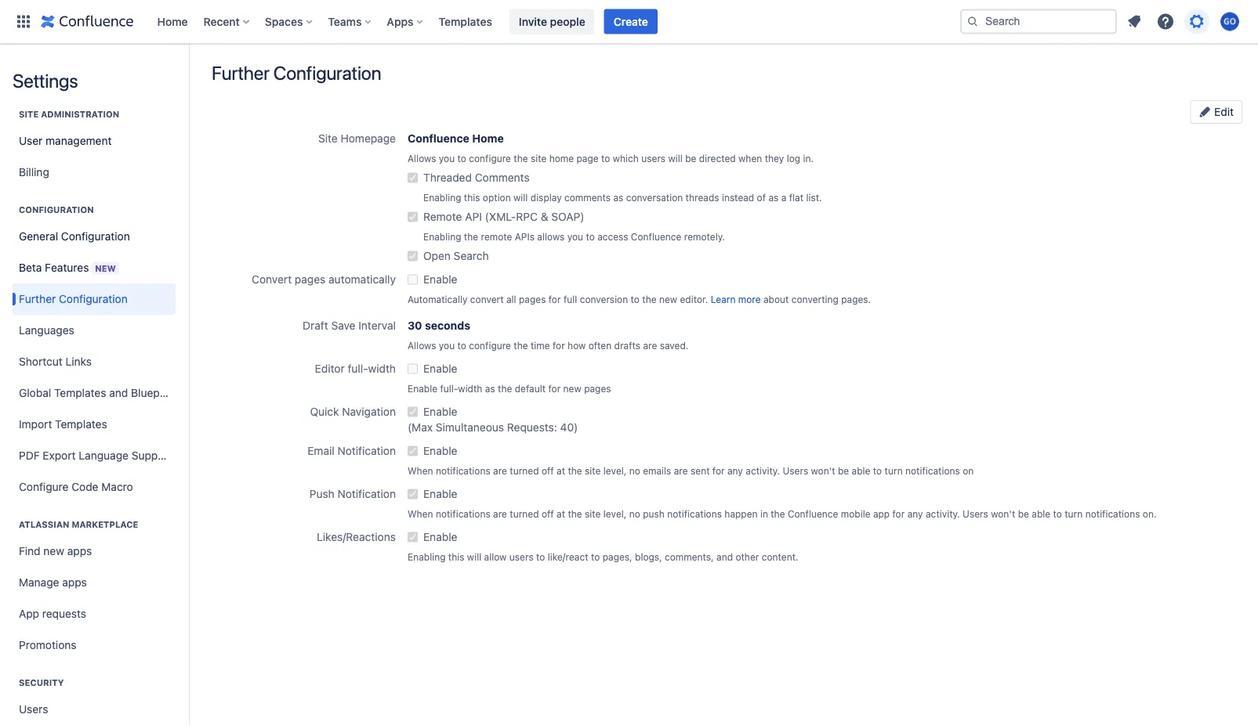 Task type: locate. For each thing, give the bounding box(es) containing it.
1 vertical spatial site
[[318, 132, 338, 145]]

0 horizontal spatial will
[[467, 552, 482, 563]]

0 vertical spatial will
[[668, 153, 683, 164]]

site left home
[[531, 153, 547, 164]]

0 vertical spatial enabling
[[423, 192, 461, 203]]

configuration group
[[13, 188, 182, 508]]

enable for quick navigation
[[423, 406, 457, 419]]

banner containing home
[[0, 0, 1258, 44]]

2 vertical spatial be
[[1018, 509, 1029, 520]]

1 horizontal spatial further configuration
[[212, 62, 381, 84]]

1 no from the top
[[629, 466, 640, 477]]

as right comments
[[613, 192, 624, 203]]

1 horizontal spatial turn
[[1065, 509, 1083, 520]]

off down requests:
[[542, 466, 554, 477]]

0 vertical spatial home
[[157, 15, 188, 28]]

1 notification from the top
[[338, 445, 396, 458]]

1 horizontal spatial any
[[908, 509, 923, 520]]

configure up comments
[[469, 153, 511, 164]]

40)
[[560, 421, 578, 434]]

1 horizontal spatial will
[[514, 192, 528, 203]]

0 vertical spatial and
[[109, 387, 128, 400]]

0 horizontal spatial further
[[19, 293, 56, 306]]

further configuration inside configuration group
[[19, 293, 128, 306]]

site inside confluence home allows you to configure the site home page to which users will be directed when they log in.
[[531, 153, 547, 164]]

as
[[613, 192, 624, 203], [769, 192, 779, 203], [485, 383, 495, 394]]

width down "interval"
[[368, 363, 396, 376]]

confluence up threaded
[[408, 132, 469, 145]]

enable full-width as the default for new pages
[[408, 383, 611, 394]]

site inside group
[[19, 109, 39, 120]]

home up comments
[[472, 132, 504, 145]]

site up enabling this will allow users to like/react to pages, blogs, comments, and other content.
[[585, 509, 601, 520]]

0 vertical spatial won't
[[811, 466, 835, 477]]

and inside configuration group
[[109, 387, 128, 400]]

1 vertical spatial apps
[[62, 577, 87, 590]]

you inside 30 seconds allows you to configure the time for how often drafts are saved.
[[439, 340, 455, 351]]

1 vertical spatial won't
[[991, 509, 1015, 520]]

off for push notification
[[542, 509, 554, 520]]

0 horizontal spatial full-
[[348, 363, 368, 376]]

site administration
[[19, 109, 119, 120]]

1 vertical spatial templates
[[54, 387, 106, 400]]

allow
[[484, 552, 507, 563]]

export
[[43, 450, 76, 463]]

1 vertical spatial notification
[[338, 488, 396, 501]]

0 horizontal spatial users
[[19, 704, 48, 717]]

enable for editor full-width
[[423, 363, 457, 376]]

the left time
[[514, 340, 528, 351]]

site for email notification
[[585, 466, 601, 477]]

enabling
[[423, 192, 461, 203], [423, 231, 461, 242], [408, 552, 446, 563]]

configure down convert
[[469, 340, 511, 351]]

log
[[787, 153, 801, 164]]

content.
[[762, 552, 799, 563]]

pdf
[[19, 450, 40, 463]]

security
[[19, 679, 64, 689]]

templates inside global element
[[439, 15, 492, 28]]

billing link
[[13, 157, 176, 188]]

None checkbox
[[408, 170, 418, 186], [408, 249, 418, 264], [408, 361, 418, 377], [408, 405, 418, 420], [408, 444, 418, 459], [408, 487, 418, 503], [408, 530, 418, 546], [408, 170, 418, 186], [408, 249, 418, 264], [408, 361, 418, 377], [408, 405, 418, 420], [408, 444, 418, 459], [408, 487, 418, 503], [408, 530, 418, 546]]

requests:
[[507, 421, 557, 434]]

languages
[[19, 324, 74, 337]]

will left directed
[[668, 153, 683, 164]]

2 horizontal spatial as
[[769, 192, 779, 203]]

0 horizontal spatial pages
[[295, 273, 326, 286]]

enabling up remote
[[423, 192, 461, 203]]

banner
[[0, 0, 1258, 44]]

soap)
[[551, 211, 585, 223]]

edit
[[1212, 105, 1234, 118]]

the right in
[[771, 509, 785, 520]]

automatically convert all pages for full conversion to the new editor. learn more about converting pages.
[[408, 294, 871, 305]]

home inside confluence home allows you to configure the site home page to which users will be directed when they log in.
[[472, 132, 504, 145]]

full- right editor
[[348, 363, 368, 376]]

you for seconds
[[439, 340, 455, 351]]

for inside 30 seconds allows you to configure the time for how often drafts are saved.
[[553, 340, 565, 351]]

1 vertical spatial home
[[472, 132, 504, 145]]

full- for enable
[[440, 383, 458, 394]]

0 horizontal spatial able
[[852, 466, 871, 477]]

pages.
[[841, 294, 871, 305]]

users down security
[[19, 704, 48, 717]]

user
[[19, 134, 43, 147]]

users inside confluence home allows you to configure the site home page to which users will be directed when they log in.
[[641, 153, 666, 164]]

users link
[[13, 695, 176, 726]]

0 horizontal spatial any
[[728, 466, 743, 477]]

enable for push notification
[[423, 488, 457, 501]]

1 vertical spatial no
[[629, 509, 640, 520]]

2 horizontal spatial pages
[[584, 383, 611, 394]]

0 vertical spatial users
[[641, 153, 666, 164]]

site up user
[[19, 109, 39, 120]]

new
[[95, 263, 116, 274]]

level, left push
[[604, 509, 627, 520]]

at
[[557, 466, 565, 477], [557, 509, 565, 520]]

notification for email notification
[[338, 445, 396, 458]]

at for email notification
[[557, 466, 565, 477]]

enabling left allow
[[408, 552, 446, 563]]

for left how
[[553, 340, 565, 351]]

30
[[408, 319, 422, 332]]

0 horizontal spatial be
[[685, 153, 697, 164]]

import templates
[[19, 418, 107, 431]]

0 vertical spatial notification
[[338, 445, 396, 458]]

appswitcher icon image
[[14, 12, 33, 31]]

sent
[[691, 466, 710, 477]]

allows inside 30 seconds allows you to configure the time for how often drafts are saved.
[[408, 340, 436, 351]]

are right drafts
[[643, 340, 657, 351]]

quick
[[310, 406, 339, 419]]

apps down atlassian marketplace
[[67, 545, 92, 558]]

templates right 'apps' popup button
[[439, 15, 492, 28]]

1 level, from the top
[[604, 466, 627, 477]]

0 vertical spatial further configuration
[[212, 62, 381, 84]]

0 horizontal spatial home
[[157, 15, 188, 28]]

0 vertical spatial allows
[[408, 153, 436, 164]]

as left a
[[769, 192, 779, 203]]

1 vertical spatial confluence
[[631, 231, 682, 242]]

activity. up in
[[746, 466, 780, 477]]

templates
[[439, 15, 492, 28], [54, 387, 106, 400], [55, 418, 107, 431]]

pages down often
[[584, 383, 611, 394]]

level,
[[604, 466, 627, 477], [604, 509, 627, 520]]

activity. right app at the bottom of page
[[926, 509, 960, 520]]

1 when from the top
[[408, 466, 433, 477]]

directed
[[699, 153, 736, 164]]

turn left on.
[[1065, 509, 1083, 520]]

will inside confluence home allows you to configure the site home page to which users will be directed when they log in.
[[668, 153, 683, 164]]

off up like/react on the left bottom of the page
[[542, 509, 554, 520]]

comments
[[565, 192, 611, 203]]

2 vertical spatial new
[[43, 545, 64, 558]]

2 at from the top
[[557, 509, 565, 520]]

any
[[728, 466, 743, 477], [908, 509, 923, 520]]

1 vertical spatial level,
[[604, 509, 627, 520]]

notifications up allow
[[436, 509, 491, 520]]

2 vertical spatial users
[[19, 704, 48, 717]]

2 horizontal spatial will
[[668, 153, 683, 164]]

are
[[643, 340, 657, 351], [493, 466, 507, 477], [674, 466, 688, 477], [493, 509, 507, 520]]

1 vertical spatial when
[[408, 509, 433, 520]]

remotely.
[[684, 231, 725, 242]]

enable for email notification
[[423, 445, 457, 458]]

as up (max simultaneous requests: 40)
[[485, 383, 495, 394]]

0 horizontal spatial users
[[509, 552, 534, 563]]

confluence down conversation
[[631, 231, 682, 242]]

users right which
[[641, 153, 666, 164]]

manage apps link
[[13, 568, 176, 599]]

new right find
[[43, 545, 64, 558]]

site administration group
[[13, 93, 176, 193]]

will left allow
[[467, 552, 482, 563]]

1 horizontal spatial won't
[[991, 509, 1015, 520]]

templates for import templates
[[55, 418, 107, 431]]

enabling down remote
[[423, 231, 461, 242]]

on
[[963, 466, 974, 477]]

allows up threaded
[[408, 153, 436, 164]]

this inside 'threaded comments enabling this option will display comments as conversation threads instead of as a flat list.'
[[464, 192, 480, 203]]

global templates and blueprints
[[19, 387, 182, 400]]

2 vertical spatial will
[[467, 552, 482, 563]]

configuration down teams
[[273, 62, 381, 84]]

0 horizontal spatial site
[[19, 109, 39, 120]]

0 vertical spatial off
[[542, 466, 554, 477]]

2 allows from the top
[[408, 340, 436, 351]]

1 vertical spatial turned
[[510, 509, 539, 520]]

your profile and preferences image
[[1221, 12, 1239, 31]]

(max simultaneous requests: 40)
[[408, 421, 578, 434]]

save
[[331, 319, 356, 332]]

2 vertical spatial confluence
[[788, 509, 838, 520]]

1 vertical spatial allows
[[408, 340, 436, 351]]

confluence image
[[41, 12, 134, 31], [41, 12, 134, 31]]

further configuration down beta features new
[[19, 293, 128, 306]]

create link
[[604, 9, 658, 34]]

configure code macro
[[19, 481, 133, 494]]

blogs,
[[635, 552, 662, 563]]

at up like/react on the left bottom of the page
[[557, 509, 565, 520]]

1 vertical spatial enabling
[[423, 231, 461, 242]]

collapse sidebar image
[[171, 52, 205, 83]]

1 vertical spatial you
[[567, 231, 583, 242]]

notification for push notification
[[338, 488, 396, 501]]

confluence left mobile
[[788, 509, 838, 520]]

any right sent
[[728, 466, 743, 477]]

apps up requests
[[62, 577, 87, 590]]

2 no from the top
[[629, 509, 640, 520]]

1 horizontal spatial confluence
[[631, 231, 682, 242]]

atlassian marketplace group
[[13, 503, 176, 666]]

1 vertical spatial will
[[514, 192, 528, 203]]

2 off from the top
[[542, 509, 554, 520]]

no for email notification
[[629, 466, 640, 477]]

pages right convert
[[295, 273, 326, 286]]

2 horizontal spatial new
[[659, 294, 677, 305]]

manage
[[19, 577, 59, 590]]

global
[[19, 387, 51, 400]]

threaded
[[423, 171, 472, 184]]

0 vertical spatial full-
[[348, 363, 368, 376]]

at for push notification
[[557, 509, 565, 520]]

no for push notification
[[629, 509, 640, 520]]

1 vertical spatial further configuration
[[19, 293, 128, 306]]

the up comments
[[514, 153, 528, 164]]

app requests
[[19, 608, 86, 621]]

apps
[[67, 545, 92, 558], [62, 577, 87, 590]]

0 horizontal spatial new
[[43, 545, 64, 558]]

0 vertical spatial turn
[[885, 466, 903, 477]]

remote api (xml-rpc & soap) enabling the remote apis allows you to access confluence remotely.
[[423, 211, 725, 242]]

templates down 'links'
[[54, 387, 106, 400]]

home
[[157, 15, 188, 28], [472, 132, 504, 145]]

notification up likes/reactions
[[338, 488, 396, 501]]

apis
[[515, 231, 535, 242]]

1 vertical spatial activity.
[[926, 509, 960, 520]]

1 vertical spatial configure
[[469, 340, 511, 351]]

configure inside confluence home allows you to configure the site home page to which users will be directed when they log in.
[[469, 153, 511, 164]]

people
[[550, 15, 585, 28]]

to
[[457, 153, 466, 164], [601, 153, 610, 164], [586, 231, 595, 242], [631, 294, 640, 305], [457, 340, 466, 351], [873, 466, 882, 477], [1053, 509, 1062, 520], [536, 552, 545, 563], [591, 552, 600, 563]]

be inside confluence home allows you to configure the site home page to which users will be directed when they log in.
[[685, 153, 697, 164]]

1 horizontal spatial activity.
[[926, 509, 960, 520]]

confluence home allows you to configure the site home page to which users will be directed when they log in.
[[408, 132, 814, 164]]

0 vertical spatial users
[[783, 466, 808, 477]]

1 vertical spatial site
[[585, 466, 601, 477]]

users up when notifications are turned off at the site level, no push notifications happen in the confluence mobile app for any activity. users won't be able to turn notifications on.
[[783, 466, 808, 477]]

1 horizontal spatial new
[[563, 383, 582, 394]]

turn up app at the bottom of page
[[885, 466, 903, 477]]

pages right all
[[519, 294, 546, 305]]

all
[[506, 294, 516, 305]]

2 horizontal spatial confluence
[[788, 509, 838, 520]]

2 vertical spatial templates
[[55, 418, 107, 431]]

users down on
[[963, 509, 988, 520]]

1 horizontal spatial able
[[1032, 509, 1051, 520]]

level, left emails
[[604, 466, 627, 477]]

1 horizontal spatial be
[[838, 466, 849, 477]]

further down beta
[[19, 293, 56, 306]]

full- up simultaneous
[[440, 383, 458, 394]]

1 vertical spatial users
[[963, 509, 988, 520]]

enable for convert pages automatically
[[423, 273, 457, 286]]

notifications right push
[[667, 509, 722, 520]]

the inside 30 seconds allows you to configure the time for how often drafts are saved.
[[514, 340, 528, 351]]

home up collapse sidebar image
[[157, 15, 188, 28]]

width for editor
[[368, 363, 396, 376]]

search image
[[967, 15, 979, 28]]

0 vertical spatial this
[[464, 192, 480, 203]]

you inside remote api (xml-rpc & soap) enabling the remote apis allows you to access confluence remotely.
[[567, 231, 583, 242]]

push
[[643, 509, 665, 520]]

1 at from the top
[[557, 466, 565, 477]]

to inside remote api (xml-rpc & soap) enabling the remote apis allows you to access confluence remotely.
[[586, 231, 595, 242]]

general
[[19, 230, 58, 243]]

push
[[309, 488, 335, 501]]

new left editor.
[[659, 294, 677, 305]]

features
[[45, 261, 89, 274]]

this
[[464, 192, 480, 203], [448, 552, 465, 563]]

1 horizontal spatial home
[[472, 132, 504, 145]]

allows
[[408, 153, 436, 164], [408, 340, 436, 351]]

allows inside confluence home allows you to configure the site home page to which users will be directed when they log in.
[[408, 153, 436, 164]]

learn more link
[[711, 294, 761, 305]]

templates up pdf export language support link
[[55, 418, 107, 431]]

1 horizontal spatial users
[[641, 153, 666, 164]]

2 level, from the top
[[604, 509, 627, 520]]

allows down 30
[[408, 340, 436, 351]]

enable
[[423, 273, 457, 286], [423, 363, 457, 376], [408, 383, 437, 394], [423, 406, 457, 419], [423, 445, 457, 458], [423, 488, 457, 501], [423, 531, 457, 544]]

draft save interval element
[[408, 314, 470, 334]]

0 vertical spatial no
[[629, 466, 640, 477]]

when
[[739, 153, 762, 164]]

new
[[659, 294, 677, 305], [563, 383, 582, 394], [43, 545, 64, 558]]

this up api
[[464, 192, 480, 203]]

width up simultaneous
[[458, 383, 482, 394]]

1 configure from the top
[[469, 153, 511, 164]]

are up allow
[[493, 509, 507, 520]]

2 horizontal spatial be
[[1018, 509, 1029, 520]]

templates for global templates and blueprints
[[54, 387, 106, 400]]

2 vertical spatial site
[[585, 509, 601, 520]]

notifications down simultaneous
[[436, 466, 491, 477]]

the inside remote api (xml-rpc & soap) enabling the remote apis allows you to access confluence remotely.
[[464, 231, 478, 242]]

site left homepage
[[318, 132, 338, 145]]

you down seconds at the left top of the page
[[439, 340, 455, 351]]

convert
[[252, 273, 292, 286]]

0 vertical spatial when
[[408, 466, 433, 477]]

users right allow
[[509, 552, 534, 563]]

1 vertical spatial off
[[542, 509, 554, 520]]

user management
[[19, 134, 112, 147]]

configuration up languages link
[[59, 293, 128, 306]]

site left emails
[[585, 466, 601, 477]]

1 turned from the top
[[510, 466, 539, 477]]

1 off from the top
[[542, 466, 554, 477]]

no left emails
[[629, 466, 640, 477]]

None checkbox
[[408, 209, 418, 225], [408, 272, 418, 288], [408, 209, 418, 225], [408, 272, 418, 288]]

of
[[757, 192, 766, 203]]

notification down 'navigation'
[[338, 445, 396, 458]]

configure inside 30 seconds allows you to configure the time for how often drafts are saved.
[[469, 340, 511, 351]]

further configuration down 'spaces' popup button
[[212, 62, 381, 84]]

will inside 'threaded comments enabling this option will display comments as conversation threads instead of as a flat list.'
[[514, 192, 528, 203]]

learn
[[711, 294, 736, 305]]

2 notification from the top
[[338, 488, 396, 501]]

allows
[[537, 231, 565, 242]]

0 horizontal spatial activity.
[[746, 466, 780, 477]]

0 vertical spatial apps
[[67, 545, 92, 558]]

to inside 30 seconds allows you to configure the time for how often drafts are saved.
[[457, 340, 466, 351]]

you down "soap)"
[[567, 231, 583, 242]]

you up threaded
[[439, 153, 455, 164]]

1 vertical spatial at
[[557, 509, 565, 520]]

links
[[66, 356, 92, 368]]

apps inside find new apps link
[[67, 545, 92, 558]]

0 vertical spatial turned
[[510, 466, 539, 477]]

2 when from the top
[[408, 509, 433, 520]]

manage apps
[[19, 577, 87, 590]]

home inside global element
[[157, 15, 188, 28]]

new up 40)
[[563, 383, 582, 394]]

at down 40)
[[557, 466, 565, 477]]

help icon image
[[1156, 12, 1175, 31]]

general configuration link
[[13, 221, 176, 252]]

0 horizontal spatial confluence
[[408, 132, 469, 145]]

be
[[685, 153, 697, 164], [838, 466, 849, 477], [1018, 509, 1029, 520]]

2 turned from the top
[[510, 509, 539, 520]]

recent
[[204, 15, 240, 28]]

will up rpc
[[514, 192, 528, 203]]

you inside confluence home allows you to configure the site home page to which users will be directed when they log in.
[[439, 153, 455, 164]]

0 vertical spatial you
[[439, 153, 455, 164]]

the up like/react on the left bottom of the page
[[568, 509, 582, 520]]

push notification
[[309, 488, 396, 501]]

the left default
[[498, 383, 512, 394]]

configure for seconds
[[469, 340, 511, 351]]

1 allows from the top
[[408, 153, 436, 164]]

this left allow
[[448, 552, 465, 563]]

no
[[629, 466, 640, 477], [629, 509, 640, 520]]

the up search on the top of page
[[464, 231, 478, 242]]

0 vertical spatial site
[[19, 109, 39, 120]]

1 vertical spatial full-
[[440, 383, 458, 394]]

notifications
[[436, 466, 491, 477], [906, 466, 960, 477], [436, 509, 491, 520], [667, 509, 722, 520], [1086, 509, 1140, 520]]

0 vertical spatial width
[[368, 363, 396, 376]]

0 vertical spatial be
[[685, 153, 697, 164]]

2 configure from the top
[[469, 340, 511, 351]]

no left push
[[629, 509, 640, 520]]

1 vertical spatial new
[[563, 383, 582, 394]]

site for site administration
[[19, 109, 39, 120]]

any right app at the bottom of page
[[908, 509, 923, 520]]

small image
[[1199, 105, 1212, 118]]

further right collapse sidebar image
[[212, 62, 269, 84]]

and left blueprints
[[109, 387, 128, 400]]

macro
[[101, 481, 133, 494]]

security group
[[13, 662, 176, 726]]

and left other
[[717, 552, 733, 563]]

1 vertical spatial turn
[[1065, 509, 1083, 520]]



Task type: vqa. For each thing, say whether or not it's contained in the screenshot.
'draft'
yes



Task type: describe. For each thing, give the bounding box(es) containing it.
1 vertical spatial be
[[838, 466, 849, 477]]

confluence inside confluence home allows you to configure the site home page to which users will be directed when they log in.
[[408, 132, 469, 145]]

recent button
[[199, 9, 255, 34]]

settings icon image
[[1188, 12, 1207, 31]]

the inside confluence home allows you to configure the site home page to which users will be directed when they log in.
[[514, 153, 528, 164]]

notifications left on
[[906, 466, 960, 477]]

the left editor.
[[642, 294, 657, 305]]

atlassian marketplace
[[19, 520, 138, 530]]

atlassian
[[19, 520, 69, 530]]

30 seconds allows you to configure the time for how often drafts are saved.
[[408, 319, 689, 351]]

invite people
[[519, 15, 585, 28]]

the down 40)
[[568, 466, 582, 477]]

quick navigation
[[310, 406, 396, 419]]

configure
[[19, 481, 69, 494]]

remote
[[481, 231, 512, 242]]

2 horizontal spatial users
[[963, 509, 988, 520]]

editor
[[315, 363, 345, 376]]

billing
[[19, 166, 49, 179]]

languages link
[[13, 315, 176, 347]]

for right app at the bottom of page
[[893, 509, 905, 520]]

global element
[[9, 0, 957, 44]]

comments
[[475, 171, 530, 184]]

templates link
[[434, 9, 497, 34]]

app requests link
[[13, 599, 176, 630]]

marketplace
[[72, 520, 138, 530]]

site for site homepage
[[318, 132, 338, 145]]

in.
[[803, 153, 814, 164]]

turned for push notification
[[510, 509, 539, 520]]

0 horizontal spatial won't
[[811, 466, 835, 477]]

converting
[[792, 294, 839, 305]]

1 vertical spatial this
[[448, 552, 465, 563]]

0 horizontal spatial turn
[[885, 466, 903, 477]]

1 horizontal spatial users
[[783, 466, 808, 477]]

0 vertical spatial further
[[212, 62, 269, 84]]

(xml-
[[485, 211, 516, 223]]

confluence inside remote api (xml-rpc & soap) enabling the remote apis allows you to access confluence remotely.
[[631, 231, 682, 242]]

0 vertical spatial activity.
[[746, 466, 780, 477]]

convert pages automatically
[[252, 273, 396, 286]]

threads
[[686, 192, 719, 203]]

when for push notification
[[408, 509, 433, 520]]

configure code macro link
[[13, 472, 176, 503]]

pdf export language support link
[[13, 441, 176, 472]]

instead
[[722, 192, 754, 203]]

0 vertical spatial any
[[728, 466, 743, 477]]

global templates and blueprints link
[[13, 378, 182, 409]]

likes/reactions
[[317, 531, 396, 544]]

import
[[19, 418, 52, 431]]

invite people button
[[510, 9, 595, 34]]

2 vertical spatial enabling
[[408, 552, 446, 563]]

apps
[[387, 15, 414, 28]]

happen
[[725, 509, 758, 520]]

0 vertical spatial new
[[659, 294, 677, 305]]

api
[[465, 211, 482, 223]]

allows for 30
[[408, 340, 436, 351]]

list.
[[806, 192, 822, 203]]

mobile
[[841, 509, 871, 520]]

find
[[19, 545, 40, 558]]

requests
[[42, 608, 86, 621]]

configuration up new
[[61, 230, 130, 243]]

shortcut links link
[[13, 347, 176, 378]]

are down (max simultaneous requests: 40)
[[493, 466, 507, 477]]

2 vertical spatial pages
[[584, 383, 611, 394]]

level, for email notification
[[604, 466, 627, 477]]

for right sent
[[713, 466, 725, 477]]

when for email notification
[[408, 466, 433, 477]]

0 vertical spatial able
[[852, 466, 871, 477]]

for right default
[[548, 383, 561, 394]]

teams button
[[323, 9, 377, 34]]

1 horizontal spatial as
[[613, 192, 624, 203]]

new inside atlassian marketplace group
[[43, 545, 64, 558]]

teams
[[328, 15, 362, 28]]

editor full-width
[[315, 363, 396, 376]]

time
[[531, 340, 550, 351]]

notification icon image
[[1125, 12, 1144, 31]]

(max
[[408, 421, 433, 434]]

blueprints
[[131, 387, 182, 400]]

0 horizontal spatial as
[[485, 383, 495, 394]]

1 vertical spatial any
[[908, 509, 923, 520]]

turned for email notification
[[510, 466, 539, 477]]

are left sent
[[674, 466, 688, 477]]

promotions link
[[13, 630, 176, 662]]

enable for likes/reactions
[[423, 531, 457, 544]]

further inside configuration group
[[19, 293, 56, 306]]

you for home
[[439, 153, 455, 164]]

more
[[738, 294, 761, 305]]

find new apps
[[19, 545, 92, 558]]

in
[[760, 509, 768, 520]]

on.
[[1143, 509, 1157, 520]]

about
[[764, 294, 789, 305]]

allows for confluence
[[408, 153, 436, 164]]

like/react
[[548, 552, 588, 563]]

1 vertical spatial able
[[1032, 509, 1051, 520]]

notifications left on.
[[1086, 509, 1140, 520]]

for left full
[[549, 294, 561, 305]]

site homepage
[[318, 132, 396, 145]]

level, for push notification
[[604, 509, 627, 520]]

settings
[[13, 70, 78, 92]]

code
[[72, 481, 98, 494]]

off for email notification
[[542, 466, 554, 477]]

site for push notification
[[585, 509, 601, 520]]

page
[[577, 153, 599, 164]]

when notifications are turned off at the site level, no emails are sent for any activity. users won't be able to turn notifications on
[[408, 466, 974, 477]]

search
[[454, 250, 489, 263]]

apps button
[[382, 9, 429, 34]]

draft save interval
[[303, 319, 396, 332]]

are inside 30 seconds allows you to configure the time for how often drafts are saved.
[[643, 340, 657, 351]]

automatically
[[408, 294, 468, 305]]

conversation
[[626, 192, 683, 203]]

spaces
[[265, 15, 303, 28]]

administration
[[41, 109, 119, 120]]

enabling inside 'threaded comments enabling this option will display comments as conversation threads instead of as a flat list.'
[[423, 192, 461, 203]]

import templates link
[[13, 409, 176, 441]]

0 vertical spatial pages
[[295, 273, 326, 286]]

enabling this will allow users to like/react to pages, blogs, comments, and other content.
[[408, 552, 799, 563]]

often
[[589, 340, 612, 351]]

simultaneous
[[436, 421, 504, 434]]

full- for editor
[[348, 363, 368, 376]]

width for enable
[[458, 383, 482, 394]]

apps inside manage apps 'link'
[[62, 577, 87, 590]]

remote
[[423, 211, 462, 223]]

1 horizontal spatial and
[[717, 552, 733, 563]]

invite
[[519, 15, 547, 28]]

configuration up 'general'
[[19, 205, 94, 215]]

users inside users link
[[19, 704, 48, 717]]

interval
[[359, 319, 396, 332]]

seconds
[[425, 319, 470, 332]]

spaces button
[[260, 9, 319, 34]]

enabling inside remote api (xml-rpc & soap) enabling the remote apis allows you to access confluence remotely.
[[423, 231, 461, 242]]

how
[[568, 340, 586, 351]]

email
[[308, 445, 335, 458]]

1 horizontal spatial pages
[[519, 294, 546, 305]]

pdf export language support
[[19, 450, 172, 463]]

Search field
[[960, 9, 1117, 34]]

configure for home
[[469, 153, 511, 164]]

edit link
[[1190, 100, 1243, 124]]

beta features new
[[19, 261, 116, 274]]

pages,
[[603, 552, 632, 563]]

1 vertical spatial users
[[509, 552, 534, 563]]

saved.
[[660, 340, 689, 351]]

homepage
[[341, 132, 396, 145]]



